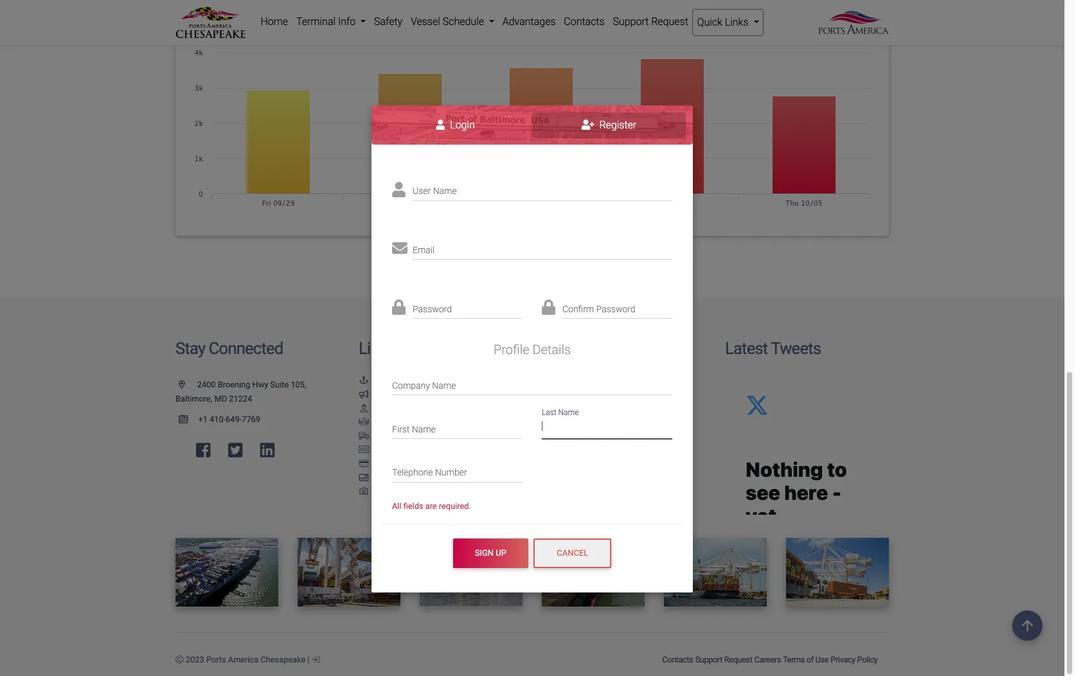 Task type: vqa. For each thing, say whether or not it's contained in the screenshot.
the Company
yes



Task type: describe. For each thing, give the bounding box(es) containing it.
First Name text field
[[392, 416, 523, 439]]

and
[[608, 389, 623, 399]]

vessel schedule link
[[542, 403, 617, 413]]

return
[[582, 389, 606, 399]]

+1 410-649-7769
[[198, 414, 260, 424]]

1 horizontal spatial request
[[724, 655, 752, 665]]

connected
[[209, 339, 283, 358]]

1 horizontal spatial advantages
[[503, 15, 556, 28]]

online payment link
[[359, 473, 432, 482]]

web
[[603, 417, 619, 427]]

confirm
[[562, 304, 594, 314]]

america
[[228, 655, 259, 665]]

user plus image
[[581, 119, 594, 130]]

payments
[[374, 459, 411, 469]]

map marker alt image
[[179, 381, 195, 390]]

terms of use link
[[782, 649, 830, 671]]

payments options
[[374, 459, 441, 469]]

careers
[[755, 655, 781, 665]]

fields
[[404, 501, 423, 511]]

ocr image search
[[557, 431, 626, 441]]

company name
[[392, 381, 456, 391]]

exchange image
[[542, 391, 552, 399]]

sign in image
[[312, 656, 320, 665]]

twitter square image
[[228, 442, 243, 459]]

details
[[533, 342, 571, 357]]

latest
[[725, 339, 768, 358]]

sign up button
[[453, 538, 528, 568]]

name for last name
[[558, 408, 579, 417]]

anchor image
[[359, 377, 369, 385]]

+1 410-649-7769 link
[[175, 414, 260, 424]]

2400
[[197, 380, 216, 390]]

image
[[575, 431, 598, 441]]

md
[[214, 394, 227, 404]]

browser image for seagirt
[[542, 419, 552, 427]]

webaccess (truckers and brokers) link
[[359, 431, 500, 441]]

credit card front image
[[359, 474, 369, 482]]

of
[[807, 655, 814, 665]]

resources
[[542, 339, 614, 358]]

0 horizontal spatial advantages
[[374, 417, 417, 427]]

vessel
[[557, 403, 582, 413]]

all
[[392, 501, 401, 511]]

name for user name
[[433, 186, 457, 196]]

email
[[413, 245, 435, 255]]

21224
[[229, 394, 252, 404]]

1 password from the left
[[413, 304, 452, 314]]

1 vertical spatial advantages link
[[359, 417, 417, 427]]

last name
[[542, 408, 579, 417]]

baltimore,
[[175, 394, 212, 404]]

ports
[[206, 655, 226, 665]]

schedule
[[584, 403, 617, 413]]

hand receiving image
[[359, 419, 369, 427]]

seagirt tos web portal
[[557, 417, 643, 427]]

bullhorn image
[[359, 391, 369, 399]]

online payment
[[374, 473, 432, 482]]

tos
[[585, 417, 601, 427]]

urgent messages
[[374, 389, 438, 399]]

chesapeake
[[261, 655, 305, 665]]

privacy policy link
[[830, 649, 879, 671]]

ocr
[[557, 431, 573, 441]]

2023
[[186, 655, 204, 665]]

payments options link
[[359, 459, 441, 469]]

support request
[[613, 15, 688, 28]]

contacts for contacts support request careers terms of use privacy policy
[[662, 655, 693, 665]]

stay
[[175, 339, 205, 358]]

facebook square image
[[196, 442, 210, 459]]

seagirt tos web portal link
[[542, 417, 643, 427]]

search
[[600, 431, 626, 441]]

profile details
[[494, 342, 571, 357]]

name for first name
[[412, 424, 436, 434]]

(truckers
[[419, 431, 452, 441]]

7769
[[242, 414, 260, 424]]

up
[[496, 548, 506, 558]]

latest tweets
[[725, 339, 821, 358]]

seagirt
[[557, 417, 583, 427]]

portal
[[621, 417, 643, 427]]

last
[[542, 408, 556, 417]]

0 vertical spatial request
[[651, 15, 688, 28]]

login
[[448, 119, 475, 131]]

Email text field
[[413, 237, 672, 260]]

user image inside login link
[[436, 119, 445, 130]]

telephone
[[392, 468, 433, 478]]

1 vertical spatial user image
[[392, 182, 406, 197]]

safety
[[374, 15, 403, 28]]

webaccess
[[374, 431, 417, 441]]

all fields are required.
[[392, 501, 471, 511]]

Confirm Password password field
[[562, 296, 672, 319]]

home link for "advantages" link to the top
[[256, 9, 292, 35]]

number
[[435, 468, 467, 478]]



Task type: locate. For each thing, give the bounding box(es) containing it.
2400 broening hwy suite 105, baltimore, md 21224 link
[[175, 380, 306, 404]]

0 vertical spatial advantages link
[[498, 9, 560, 35]]

name right first
[[412, 424, 436, 434]]

sign up
[[475, 548, 506, 558]]

advantages link
[[498, 9, 560, 35], [359, 417, 417, 427]]

payment
[[399, 473, 432, 482]]

2 browser image from the top
[[542, 432, 552, 441]]

2023 ports america chesapeake |
[[184, 655, 312, 665]]

1 horizontal spatial support request link
[[694, 649, 753, 671]]

webaccess (truckers and brokers)
[[374, 431, 500, 441]]

Password password field
[[413, 296, 523, 319]]

password right confirm
[[596, 304, 636, 314]]

required.
[[439, 501, 471, 511]]

0 vertical spatial support request link
[[609, 9, 692, 35]]

brokers)
[[469, 431, 500, 441]]

tweets
[[771, 339, 821, 358]]

1 browser image from the top
[[542, 419, 552, 427]]

browser image down last
[[542, 419, 552, 427]]

register
[[597, 119, 637, 131]]

empty return and delivery
[[557, 389, 654, 399]]

+1
[[198, 414, 208, 424]]

empty
[[557, 389, 580, 399]]

password
[[413, 304, 452, 314], [596, 304, 636, 314]]

0 vertical spatial browser image
[[542, 419, 552, 427]]

browser image left ocr in the right of the page
[[542, 432, 552, 441]]

1 vertical spatial browser image
[[542, 432, 552, 441]]

1 vertical spatial support request link
[[694, 649, 753, 671]]

support
[[613, 15, 649, 28], [695, 655, 723, 665]]

0 vertical spatial home
[[261, 15, 288, 28]]

options
[[413, 459, 441, 469]]

user image left user at the top of page
[[392, 182, 406, 197]]

home
[[261, 15, 288, 28], [376, 376, 398, 385]]

410-
[[210, 414, 226, 424]]

Company Name text field
[[392, 373, 672, 396]]

are
[[425, 501, 437, 511]]

urgent
[[374, 389, 398, 399]]

links
[[359, 339, 395, 358]]

password right lock image
[[413, 304, 452, 314]]

linkedin image
[[260, 442, 275, 459]]

0 horizontal spatial user image
[[392, 182, 406, 197]]

1 vertical spatial home
[[376, 376, 398, 385]]

name
[[433, 186, 457, 196], [432, 381, 456, 391], [558, 408, 579, 417], [412, 424, 436, 434]]

policy
[[857, 655, 878, 665]]

browser image inside seagirt tos web portal link
[[542, 419, 552, 427]]

envelope image
[[392, 241, 408, 256]]

0 horizontal spatial contacts link
[[560, 9, 609, 35]]

649-
[[226, 414, 242, 424]]

1 vertical spatial home link
[[359, 376, 398, 385]]

ocr image search link
[[542, 431, 626, 441]]

stay connected
[[175, 339, 283, 358]]

register link
[[532, 112, 686, 138]]

name right company
[[432, 381, 456, 391]]

profile
[[494, 342, 529, 357]]

1 horizontal spatial home
[[376, 376, 398, 385]]

home link
[[256, 9, 292, 35], [359, 376, 398, 385]]

browser image inside ocr image search link
[[542, 432, 552, 441]]

first name
[[392, 424, 436, 434]]

0 horizontal spatial advantages link
[[359, 417, 417, 427]]

tab list containing login
[[372, 105, 693, 145]]

contacts support request careers terms of use privacy policy
[[662, 655, 878, 665]]

0 vertical spatial support
[[613, 15, 649, 28]]

0 vertical spatial home link
[[256, 9, 292, 35]]

1 horizontal spatial advantages link
[[498, 9, 560, 35]]

safety link
[[370, 9, 407, 35]]

user hard hat image
[[359, 405, 369, 413]]

user name
[[413, 186, 457, 196]]

phone office image
[[179, 416, 198, 424]]

105,
[[291, 380, 306, 390]]

0 horizontal spatial password
[[413, 304, 452, 314]]

truck container image
[[359, 432, 369, 441]]

User Name text field
[[413, 178, 672, 201]]

name for company name
[[432, 381, 456, 391]]

0 vertical spatial user image
[[436, 119, 445, 130]]

0 horizontal spatial contacts
[[564, 15, 605, 28]]

0 vertical spatial advantages
[[503, 15, 556, 28]]

go to top image
[[1012, 611, 1043, 641]]

confirm password
[[562, 304, 636, 314]]

user image
[[436, 119, 445, 130], [392, 182, 406, 197]]

1 vertical spatial support
[[695, 655, 723, 665]]

online
[[374, 473, 397, 482]]

suite
[[270, 380, 289, 390]]

advantages
[[503, 15, 556, 28], [374, 417, 417, 427]]

1 horizontal spatial contacts link
[[661, 649, 694, 671]]

1 horizontal spatial home link
[[359, 376, 398, 385]]

broening
[[218, 380, 250, 390]]

name right user at the top of page
[[433, 186, 457, 196]]

contacts
[[564, 15, 605, 28], [662, 655, 693, 665]]

1 horizontal spatial user image
[[436, 119, 445, 130]]

request
[[651, 15, 688, 28], [724, 655, 752, 665]]

0 horizontal spatial support request link
[[609, 9, 692, 35]]

Telephone Number text field
[[392, 460, 523, 482]]

first
[[392, 424, 410, 434]]

messages
[[400, 389, 438, 399]]

company
[[392, 381, 430, 391]]

user image left 'login'
[[436, 119, 445, 130]]

ship image
[[542, 405, 552, 413]]

2 password from the left
[[596, 304, 636, 314]]

careers link
[[753, 649, 782, 671]]

0 horizontal spatial request
[[651, 15, 688, 28]]

delivery
[[625, 389, 654, 399]]

empty return and delivery link
[[542, 389, 654, 399]]

0 vertical spatial contacts link
[[560, 9, 609, 35]]

0 horizontal spatial home link
[[256, 9, 292, 35]]

0 horizontal spatial home
[[261, 15, 288, 28]]

home link for the webaccess (truckers and brokers) link
[[359, 376, 398, 385]]

1 vertical spatial request
[[724, 655, 752, 665]]

2400 broening hwy suite 105, baltimore, md 21224
[[175, 380, 306, 404]]

container storage image
[[359, 446, 369, 455]]

use
[[815, 655, 829, 665]]

name up seagirt
[[558, 408, 579, 417]]

camera image
[[359, 488, 369, 496]]

hwy
[[252, 380, 268, 390]]

telephone number
[[392, 468, 467, 478]]

contacts for contacts
[[564, 15, 605, 28]]

1 horizontal spatial password
[[596, 304, 636, 314]]

1 vertical spatial contacts
[[662, 655, 693, 665]]

1 horizontal spatial support
[[695, 655, 723, 665]]

and
[[454, 431, 467, 441]]

1 vertical spatial contacts link
[[661, 649, 694, 671]]

tab list
[[372, 105, 693, 145]]

browser image for ocr
[[542, 432, 552, 441]]

cancel
[[557, 548, 588, 558]]

browser image
[[542, 419, 552, 427], [542, 432, 552, 441]]

0 horizontal spatial support
[[613, 15, 649, 28]]

1 vertical spatial advantages
[[374, 417, 417, 427]]

copyright image
[[175, 656, 184, 665]]

user
[[413, 186, 431, 196]]

0 vertical spatial contacts
[[564, 15, 605, 28]]

1 horizontal spatial contacts
[[662, 655, 693, 665]]

terms
[[783, 655, 805, 665]]

login link
[[379, 112, 532, 138]]

lock image
[[542, 299, 555, 315]]

lock image
[[392, 299, 406, 315]]

vessel schedule
[[557, 403, 617, 413]]

credit card image
[[359, 460, 369, 468]]

|
[[308, 655, 310, 665]]

privacy
[[831, 655, 855, 665]]

Last Name text field
[[542, 416, 672, 439]]



